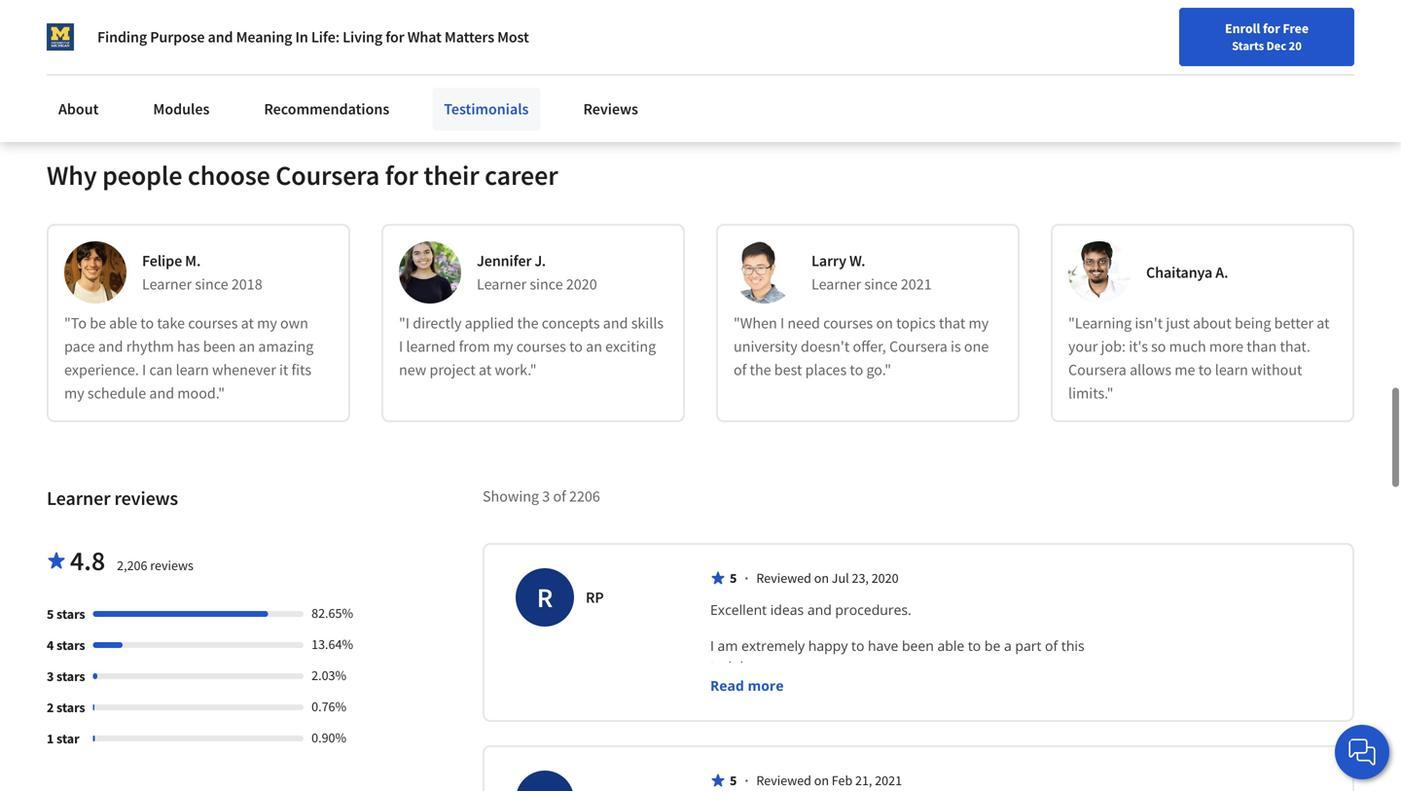 Task type: locate. For each thing, give the bounding box(es) containing it.
and up experience.
[[98, 337, 123, 356]]

coursera
[[276, 158, 380, 192], [890, 337, 948, 356], [1069, 360, 1127, 379]]

that.
[[1281, 337, 1311, 356]]

to left go."
[[850, 360, 864, 379]]

mood."
[[177, 383, 225, 403]]

coursera down recommendations on the top left
[[276, 158, 380, 192]]

0 vertical spatial been
[[203, 337, 236, 356]]

1 vertical spatial been
[[902, 636, 934, 655]]

learner reviews
[[47, 486, 178, 510]]

and up exciting
[[603, 313, 628, 333]]

learner inside larry w. learner since 2021
[[812, 274, 862, 294]]

and
[[208, 27, 233, 47], [603, 313, 628, 333], [98, 337, 123, 356], [149, 383, 174, 403], [808, 600, 832, 619], [771, 698, 796, 716]]

jul
[[832, 569, 850, 587]]

2021 inside larry w. learner since 2021
[[901, 274, 932, 294]]

teachers
[[711, 698, 768, 716]]

2 reviewed from the top
[[757, 772, 812, 789]]

4 stars from the top
[[56, 699, 85, 716]]

1 vertical spatial the
[[750, 360, 772, 379]]

1 horizontal spatial learn
[[1216, 360, 1249, 379]]

since down j. on the left top of the page
[[530, 274, 563, 294]]

i inside "i directly applied the concepts and skills i learned from my courses to an exciting new project at work."
[[399, 337, 403, 356]]

1 vertical spatial able
[[938, 636, 965, 655]]

3 down 4 at the left of the page
[[47, 668, 54, 685]]

more inside "learning isn't just about being better at your job: it's so much more than that. coursera allows me to learn without limits."
[[1210, 337, 1244, 356]]

since down m.
[[195, 274, 228, 294]]

reviewed
[[757, 569, 812, 587], [757, 772, 812, 789]]

1 horizontal spatial an
[[586, 337, 603, 356]]

stars up 4 stars
[[56, 605, 85, 623]]

just
[[1167, 313, 1190, 333]]

more down "about"
[[1210, 337, 1244, 356]]

4 stars
[[47, 636, 85, 654]]

1 horizontal spatial the
[[750, 360, 772, 379]]

1 reviewed from the top
[[757, 569, 812, 587]]

learner down jennifer
[[477, 274, 527, 294]]

and down read more
[[771, 698, 796, 716]]

2 horizontal spatial since
[[865, 274, 898, 294]]

2021 for larry w. learner since 2021
[[901, 274, 932, 294]]

5 up 4 at the left of the page
[[47, 605, 54, 623]]

0 vertical spatial more
[[108, 38, 139, 55]]

be inside i am extremely happy to have been able to be a part of this training. teachers and participants are great. i am very grateful. rosemary pell
[[985, 636, 1001, 655]]

1 vertical spatial reviews
[[150, 557, 194, 574]]

courses up has
[[188, 313, 238, 333]]

0 horizontal spatial been
[[203, 337, 236, 356]]

since inside jennifer j. learner since 2020
[[530, 274, 563, 294]]

2 an from the left
[[586, 337, 603, 356]]

more right 6
[[108, 38, 139, 55]]

2018
[[232, 274, 262, 294]]

5 for reviewed on jul 23, 2020
[[730, 569, 737, 587]]

for up dec
[[1264, 19, 1281, 37]]

to left a
[[968, 636, 982, 655]]

dec
[[1267, 38, 1287, 54]]

0 horizontal spatial at
[[241, 313, 254, 333]]

larry w. learner since 2021
[[812, 251, 932, 294]]

places
[[806, 360, 847, 379]]

i left need on the top of the page
[[781, 313, 785, 333]]

3 right showing
[[543, 487, 550, 506]]

life:
[[311, 27, 340, 47]]

2 learn from the left
[[1216, 360, 1249, 379]]

of left 2206 at the bottom left of page
[[553, 487, 566, 506]]

learned
[[406, 337, 456, 356]]

1 horizontal spatial be
[[985, 636, 1001, 655]]

3 stars from the top
[[56, 668, 85, 685]]

reviews up 2,206 reviews
[[114, 486, 178, 510]]

applied
[[465, 313, 514, 333]]

i inside '"to be able to take courses at my own pace and rhythm has been an amazing experience. i can learn whenever it fits my schedule and mood."'
[[142, 360, 146, 379]]

2 stars from the top
[[56, 636, 85, 654]]

reviews right 2,206
[[150, 557, 194, 574]]

0 horizontal spatial since
[[195, 274, 228, 294]]

2021 up topics
[[901, 274, 932, 294]]

2 horizontal spatial more
[[1210, 337, 1244, 356]]

1 horizontal spatial of
[[734, 360, 747, 379]]

what
[[408, 27, 442, 47]]

at down from
[[479, 360, 492, 379]]

been right has
[[203, 337, 236, 356]]

able left a
[[938, 636, 965, 655]]

1 stars from the top
[[56, 605, 85, 623]]

been right the have
[[902, 636, 934, 655]]

at for courses
[[241, 313, 254, 333]]

20
[[1289, 38, 1302, 54]]

an up whenever at top
[[239, 337, 255, 356]]

to inside '"to be able to take courses at my own pace and rhythm has been an amazing experience. i can learn whenever it fits my schedule and mood."'
[[140, 313, 154, 333]]

0 horizontal spatial 3
[[47, 668, 54, 685]]

2020 up concepts
[[566, 274, 597, 294]]

1 vertical spatial of
[[553, 487, 566, 506]]

to right me
[[1199, 360, 1213, 379]]

stars
[[56, 605, 85, 623], [56, 636, 85, 654], [56, 668, 85, 685], [56, 699, 85, 716]]

modules link
[[142, 88, 221, 130]]

for inside enroll for free starts dec 20
[[1264, 19, 1281, 37]]

and right purpose
[[208, 27, 233, 47]]

0 vertical spatial on
[[877, 313, 894, 333]]

of down university at the right top of page
[[734, 360, 747, 379]]

be left a
[[985, 636, 1001, 655]]

at inside '"to be able to take courses at my own pace and rhythm has been an amazing experience. i can learn whenever it fits my schedule and mood."'
[[241, 313, 254, 333]]

learn inside '"to be able to take courses at my own pace and rhythm has been an amazing experience. i can learn whenever it fits my schedule and mood."'
[[176, 360, 209, 379]]

more inside the collection element
[[108, 38, 139, 55]]

am left the very
[[718, 739, 738, 757]]

1 vertical spatial coursera
[[890, 337, 948, 356]]

recommendations link
[[252, 88, 401, 130]]

learn inside "learning isn't just about being better at your job: it's so much more than that. coursera allows me to learn without limits."
[[1216, 360, 1249, 379]]

reviewed up ideas
[[757, 569, 812, 587]]

felipe m. learner since 2018
[[142, 251, 262, 294]]

a
[[1005, 636, 1012, 655]]

that
[[939, 313, 966, 333]]

since inside felipe m. learner since 2018
[[195, 274, 228, 294]]

0 vertical spatial the
[[517, 313, 539, 333]]

stars right "2"
[[56, 699, 85, 716]]

an inside '"to be able to take courses at my own pace and rhythm has been an amazing experience. i can learn whenever it fits my schedule and mood."'
[[239, 337, 255, 356]]

doesn't
[[801, 337, 850, 356]]

m.
[[185, 251, 201, 270]]

am up 'training.'
[[718, 636, 738, 655]]

my
[[257, 313, 277, 333], [969, 313, 989, 333], [493, 337, 514, 356], [64, 383, 84, 403]]

courses up the work."
[[517, 337, 566, 356]]

on left 'feb'
[[815, 772, 829, 789]]

coursera up limits."
[[1069, 360, 1127, 379]]

at
[[241, 313, 254, 333], [1317, 313, 1330, 333], [479, 360, 492, 379]]

0 horizontal spatial be
[[90, 313, 106, 333]]

2 horizontal spatial at
[[1317, 313, 1330, 333]]

1 vertical spatial 2021
[[875, 772, 902, 789]]

reviewed for reviewed on feb 21, 2021
[[757, 772, 812, 789]]

experience.
[[64, 360, 139, 379]]

an
[[239, 337, 255, 356], [586, 337, 603, 356]]

at inside "i directly applied the concepts and skills i learned from my courses to an exciting new project at work."
[[479, 360, 492, 379]]

learner inside jennifer j. learner since 2020
[[477, 274, 527, 294]]

my up one
[[969, 313, 989, 333]]

2020 for jennifer j. learner since 2020
[[566, 274, 597, 294]]

university
[[734, 337, 798, 356]]

1 horizontal spatial coursera
[[890, 337, 948, 356]]

my down experience.
[[64, 383, 84, 403]]

the down university at the right top of page
[[750, 360, 772, 379]]

courses
[[188, 313, 238, 333], [824, 313, 873, 333], [517, 337, 566, 356]]

5 left pell
[[730, 772, 737, 789]]

university of michigan image
[[47, 23, 74, 51]]

courses up offer,
[[824, 313, 873, 333]]

2 since from the left
[[530, 274, 563, 294]]

reviewed down grateful.
[[757, 772, 812, 789]]

i left the very
[[711, 739, 714, 757]]

of inside "when i need courses on topics that my university doesn't offer, coursera is one of the best places to go."
[[734, 360, 747, 379]]

2020
[[566, 274, 597, 294], [872, 569, 899, 587]]

5
[[730, 569, 737, 587], [47, 605, 54, 623], [730, 772, 737, 789]]

4.8
[[70, 544, 105, 578]]

0 vertical spatial 2020
[[566, 274, 597, 294]]

at right better
[[1317, 313, 1330, 333]]

learner for jennifer
[[477, 274, 527, 294]]

from
[[459, 337, 490, 356]]

courses inside '"to be able to take courses at my own pace and rhythm has been an amazing experience. i can learn whenever it fits my schedule and mood."'
[[188, 313, 238, 333]]

coursera down topics
[[890, 337, 948, 356]]

1 vertical spatial 2020
[[872, 569, 899, 587]]

since inside larry w. learner since 2021
[[865, 274, 898, 294]]

1 an from the left
[[239, 337, 255, 356]]

1 vertical spatial reviewed
[[757, 772, 812, 789]]

exciting
[[606, 337, 656, 356]]

0 vertical spatial be
[[90, 313, 106, 333]]

2 vertical spatial more
[[748, 676, 784, 695]]

at inside "learning isn't just about being better at your job: it's so much more than that. coursera allows me to learn without limits."
[[1317, 313, 1330, 333]]

for left their
[[385, 158, 418, 192]]

3 since from the left
[[865, 274, 898, 294]]

"when i need courses on topics that my university doesn't offer, coursera is one of the best places to go."
[[734, 313, 989, 379]]

without
[[1252, 360, 1303, 379]]

my up the work."
[[493, 337, 514, 356]]

read more button
[[711, 675, 784, 696]]

on
[[877, 313, 894, 333], [815, 569, 829, 587], [815, 772, 829, 789]]

None search field
[[277, 12, 599, 51]]

stars right 4 at the left of the page
[[56, 636, 85, 654]]

2 vertical spatial on
[[815, 772, 829, 789]]

excellent ideas and procedures.
[[711, 600, 912, 619]]

0 horizontal spatial more
[[108, 38, 139, 55]]

to up "rhythm"
[[140, 313, 154, 333]]

since for m.
[[195, 274, 228, 294]]

0 vertical spatial able
[[109, 313, 137, 333]]

0 vertical spatial reviews
[[114, 486, 178, 510]]

learn
[[176, 360, 209, 379], [1216, 360, 1249, 379]]

0 vertical spatial 5
[[730, 569, 737, 587]]

1 vertical spatial 5
[[47, 605, 54, 623]]

0 vertical spatial 2021
[[901, 274, 932, 294]]

testimonials link
[[432, 88, 541, 130]]

2021 right 21,
[[875, 772, 902, 789]]

2 vertical spatial 5
[[730, 772, 737, 789]]

whenever
[[212, 360, 276, 379]]

13.64%
[[312, 636, 353, 653]]

more
[[108, 38, 139, 55], [1210, 337, 1244, 356], [748, 676, 784, 695]]

amazing
[[258, 337, 314, 356]]

menu item
[[1050, 19, 1176, 83]]

2 am from the top
[[718, 739, 738, 757]]

i down "i
[[399, 337, 403, 356]]

1 horizontal spatial been
[[902, 636, 934, 655]]

extremely
[[742, 636, 805, 655]]

be right "to
[[90, 313, 106, 333]]

on left jul in the right of the page
[[815, 569, 829, 587]]

1 learn from the left
[[176, 360, 209, 379]]

stars down 4 stars
[[56, 668, 85, 685]]

at down 2018
[[241, 313, 254, 333]]

an down concepts
[[586, 337, 603, 356]]

skills
[[631, 313, 664, 333]]

learner down felipe
[[142, 274, 192, 294]]

be
[[90, 313, 106, 333], [985, 636, 1001, 655]]

1 horizontal spatial more
[[748, 676, 784, 695]]

the inside "when i need courses on topics that my university doesn't offer, coursera is one of the best places to go."
[[750, 360, 772, 379]]

1 horizontal spatial courses
[[517, 337, 566, 356]]

1 horizontal spatial 3
[[543, 487, 550, 506]]

free
[[1283, 19, 1309, 37]]

show
[[62, 38, 95, 55]]

0 vertical spatial coursera
[[276, 158, 380, 192]]

0 horizontal spatial learn
[[176, 360, 209, 379]]

"i directly applied the concepts and skills i learned from my courses to an exciting new project at work."
[[399, 313, 664, 379]]

to
[[140, 313, 154, 333], [570, 337, 583, 356], [850, 360, 864, 379], [1199, 360, 1213, 379], [852, 636, 865, 655], [968, 636, 982, 655]]

read
[[711, 676, 745, 695]]

pace
[[64, 337, 95, 356]]

2 vertical spatial coursera
[[1069, 360, 1127, 379]]

0 horizontal spatial able
[[109, 313, 137, 333]]

0 horizontal spatial an
[[239, 337, 255, 356]]

learner
[[142, 274, 192, 294], [477, 274, 527, 294], [812, 274, 862, 294], [47, 486, 111, 510]]

to left the have
[[852, 636, 865, 655]]

of left this
[[1046, 636, 1058, 655]]

to inside "i directly applied the concepts and skills i learned from my courses to an exciting new project at work."
[[570, 337, 583, 356]]

1 horizontal spatial at
[[479, 360, 492, 379]]

2020 right 23,
[[872, 569, 899, 587]]

1 horizontal spatial since
[[530, 274, 563, 294]]

i left the can
[[142, 360, 146, 379]]

reviews for 2,206 reviews
[[150, 557, 194, 574]]

than
[[1247, 337, 1277, 356]]

the right applied
[[517, 313, 539, 333]]

feb
[[832, 772, 853, 789]]

limits."
[[1069, 383, 1114, 403]]

to down concepts
[[570, 337, 583, 356]]

excellent
[[711, 600, 767, 619]]

2 vertical spatial of
[[1046, 636, 1058, 655]]

able up "rhythm"
[[109, 313, 137, 333]]

1 am from the top
[[718, 636, 738, 655]]

enroll
[[1226, 19, 1261, 37]]

of
[[734, 360, 747, 379], [553, 487, 566, 506], [1046, 636, 1058, 655]]

since for j.
[[530, 274, 563, 294]]

0 vertical spatial am
[[718, 636, 738, 655]]

being
[[1235, 313, 1272, 333]]

reviews
[[114, 486, 178, 510], [150, 557, 194, 574]]

why
[[47, 158, 97, 192]]

1 since from the left
[[195, 274, 228, 294]]

coursera inside "learning isn't just about being better at your job: it's so much more than that. coursera allows me to learn without limits."
[[1069, 360, 1127, 379]]

1 vertical spatial am
[[718, 739, 738, 757]]

choose
[[188, 158, 270, 192]]

0 vertical spatial reviewed
[[757, 569, 812, 587]]

since down w.
[[865, 274, 898, 294]]

2 horizontal spatial coursera
[[1069, 360, 1127, 379]]

0 horizontal spatial courses
[[188, 313, 238, 333]]

0 horizontal spatial 2020
[[566, 274, 597, 294]]

learn down has
[[176, 360, 209, 379]]

on up offer,
[[877, 313, 894, 333]]

courses inside "i directly applied the concepts and skills i learned from my courses to an exciting new project at work."
[[517, 337, 566, 356]]

2021
[[901, 274, 932, 294], [875, 772, 902, 789]]

more up teachers
[[748, 676, 784, 695]]

purpose
[[150, 27, 205, 47]]

why people choose coursera for their career
[[47, 158, 558, 192]]

learn down than
[[1216, 360, 1249, 379]]

1 horizontal spatial able
[[938, 636, 965, 655]]

0 horizontal spatial the
[[517, 313, 539, 333]]

1 vertical spatial be
[[985, 636, 1001, 655]]

learner down the larry
[[812, 274, 862, 294]]

2020 inside jennifer j. learner since 2020
[[566, 274, 597, 294]]

since
[[195, 274, 228, 294], [530, 274, 563, 294], [865, 274, 898, 294]]

1 horizontal spatial 2020
[[872, 569, 899, 587]]

2 horizontal spatial of
[[1046, 636, 1058, 655]]

finding purpose and meaning in life: living for what matters most
[[97, 27, 529, 47]]

learner inside felipe m. learner since 2018
[[142, 274, 192, 294]]

stars for 2 stars
[[56, 699, 85, 716]]

read more
[[711, 676, 784, 695]]

1 vertical spatial on
[[815, 569, 829, 587]]

1 vertical spatial more
[[1210, 337, 1244, 356]]

be inside '"to be able to take courses at my own pace and rhythm has been an amazing experience. i can learn whenever it fits my schedule and mood."'
[[90, 313, 106, 333]]

5 up excellent
[[730, 569, 737, 587]]

are
[[878, 698, 899, 716]]

2 horizontal spatial courses
[[824, 313, 873, 333]]

0 vertical spatial of
[[734, 360, 747, 379]]

learner for felipe
[[142, 274, 192, 294]]

happy
[[809, 636, 848, 655]]



Task type: vqa. For each thing, say whether or not it's contained in the screenshot.
4.6
no



Task type: describe. For each thing, give the bounding box(es) containing it.
work."
[[495, 360, 537, 379]]

stars for 5 stars
[[56, 605, 85, 623]]

5 for reviewed on feb 21, 2021
[[730, 772, 737, 789]]

this
[[1062, 636, 1085, 655]]

career
[[485, 158, 558, 192]]

most
[[498, 27, 529, 47]]

ideas
[[771, 600, 804, 619]]

people
[[102, 158, 182, 192]]

show 6 more button
[[47, 29, 154, 64]]

jennifer j. learner since 2020
[[477, 251, 597, 294]]

and down the can
[[149, 383, 174, 403]]

it
[[279, 360, 288, 379]]

0 horizontal spatial of
[[553, 487, 566, 506]]

starts
[[1233, 38, 1265, 54]]

to inside "learning isn't just about being better at your job: it's so much more than that. coursera allows me to learn without limits."
[[1199, 360, 1213, 379]]

about
[[58, 99, 99, 119]]

reviews for learner reviews
[[114, 486, 178, 510]]

learner up 4.8
[[47, 486, 111, 510]]

0.76%
[[312, 698, 347, 715]]

1
[[47, 730, 54, 747]]

4
[[47, 636, 54, 654]]

stars for 3 stars
[[56, 668, 85, 685]]

"learning isn't just about being better at your job: it's so much more than that. coursera allows me to learn without limits."
[[1069, 313, 1330, 403]]

concepts
[[542, 313, 600, 333]]

own
[[280, 313, 308, 333]]

schedule
[[88, 383, 146, 403]]

courses inside "when i need courses on topics that my university doesn't offer, coursera is one of the best places to go."
[[824, 313, 873, 333]]

2 stars
[[47, 699, 85, 716]]

take
[[157, 313, 185, 333]]

0 vertical spatial 3
[[543, 487, 550, 506]]

finding
[[97, 27, 147, 47]]

matters
[[445, 27, 495, 47]]

collection element
[[35, 0, 1367, 95]]

a.
[[1216, 263, 1229, 282]]

new
[[399, 360, 427, 379]]

meaning
[[236, 27, 292, 47]]

my inside "i directly applied the concepts and skills i learned from my courses to an exciting new project at work."
[[493, 337, 514, 356]]

fits
[[292, 360, 312, 379]]

in
[[295, 27, 308, 47]]

go."
[[867, 360, 892, 379]]

at for better
[[1317, 313, 1330, 333]]

allows
[[1130, 360, 1172, 379]]

"when
[[734, 313, 778, 333]]

great.
[[902, 698, 939, 716]]

offer,
[[853, 337, 887, 356]]

participants
[[799, 698, 875, 716]]

j.
[[535, 251, 546, 270]]

it's
[[1129, 337, 1149, 356]]

and inside i am extremely happy to have been able to be a part of this training. teachers and participants are great. i am very grateful. rosemary pell
[[771, 698, 796, 716]]

i up 'training.'
[[711, 636, 714, 655]]

coursera image
[[23, 16, 147, 47]]

learn for has
[[176, 360, 209, 379]]

reviews
[[584, 99, 639, 119]]

"to
[[64, 313, 87, 333]]

been inside i am extremely happy to have been able to be a part of this training. teachers and participants are great. i am very grateful. rosemary pell
[[902, 636, 934, 655]]

since for w.
[[865, 274, 898, 294]]

modules
[[153, 99, 210, 119]]

very
[[742, 739, 769, 757]]

2206
[[569, 487, 600, 506]]

so
[[1152, 337, 1167, 356]]

rp
[[586, 588, 604, 607]]

2021 for reviewed on feb 21, 2021
[[875, 772, 902, 789]]

about link
[[47, 88, 110, 130]]

directly
[[413, 313, 462, 333]]

coursera inside "when i need courses on topics that my university doesn't offer, coursera is one of the best places to go."
[[890, 337, 948, 356]]

chaitanya a.
[[1147, 263, 1229, 282]]

reviewed for reviewed on jul 23, 2020
[[757, 569, 812, 587]]

learn for more
[[1216, 360, 1249, 379]]

2020 for reviewed on jul 23, 2020
[[872, 569, 899, 587]]

topics
[[897, 313, 936, 333]]

the inside "i directly applied the concepts and skills i learned from my courses to an exciting new project at work."
[[517, 313, 539, 333]]

23,
[[852, 569, 869, 587]]

"learning
[[1069, 313, 1132, 333]]

have
[[868, 636, 899, 655]]

on inside "when i need courses on topics that my university doesn't offer, coursera is one of the best places to go."
[[877, 313, 894, 333]]

jennifer
[[477, 251, 532, 270]]

i am extremely happy to have been able to be a part of this training. teachers and participants are great. i am very grateful. rosemary pell
[[711, 636, 1089, 791]]

for left what
[[386, 27, 405, 47]]

2,206 reviews
[[117, 557, 194, 574]]

3 stars
[[47, 668, 85, 685]]

stars for 4 stars
[[56, 636, 85, 654]]

reviewed on feb 21, 2021
[[757, 772, 902, 789]]

been inside '"to be able to take courses at my own pace and rhythm has been an amazing experience. i can learn whenever it fits my schedule and mood."'
[[203, 337, 236, 356]]

rosemary
[[711, 780, 774, 791]]

to inside "when i need courses on topics that my university doesn't offer, coursera is one of the best places to go."
[[850, 360, 864, 379]]

w.
[[850, 251, 866, 270]]

job:
[[1102, 337, 1126, 356]]

pell
[[778, 780, 800, 791]]

reviewed on jul 23, 2020
[[757, 569, 899, 587]]

chat with us image
[[1347, 737, 1378, 768]]

much
[[1170, 337, 1207, 356]]

2.03%
[[312, 667, 347, 684]]

part
[[1016, 636, 1042, 655]]

testimonials
[[444, 99, 529, 119]]

i inside "when i need courses on topics that my university doesn't offer, coursera is one of the best places to go."
[[781, 313, 785, 333]]

can
[[149, 360, 173, 379]]

my left own
[[257, 313, 277, 333]]

on for jul
[[815, 569, 829, 587]]

of inside i am extremely happy to have been able to be a part of this training. teachers and participants are great. i am very grateful. rosemary pell
[[1046, 636, 1058, 655]]

best
[[775, 360, 803, 379]]

my inside "when i need courses on topics that my university doesn't offer, coursera is one of the best places to go."
[[969, 313, 989, 333]]

on for feb
[[815, 772, 829, 789]]

and right ideas
[[808, 600, 832, 619]]

better
[[1275, 313, 1314, 333]]

and inside "i directly applied the concepts and skills i learned from my courses to an exciting new project at work."
[[603, 313, 628, 333]]

me
[[1175, 360, 1196, 379]]

training.
[[711, 657, 763, 675]]

2,206
[[117, 557, 147, 574]]

able inside '"to be able to take courses at my own pace and rhythm has been an amazing experience. i can learn whenever it fits my schedule and mood."'
[[109, 313, 137, 333]]

learner for larry
[[812, 274, 862, 294]]

an inside "i directly applied the concepts and skills i learned from my courses to an exciting new project at work."
[[586, 337, 603, 356]]

6
[[98, 38, 105, 55]]

larry
[[812, 251, 847, 270]]

0 horizontal spatial coursera
[[276, 158, 380, 192]]

able inside i am extremely happy to have been able to be a part of this training. teachers and participants are great. i am very grateful. rosemary pell
[[938, 636, 965, 655]]

chaitanya
[[1147, 263, 1213, 282]]

1 vertical spatial 3
[[47, 668, 54, 685]]



